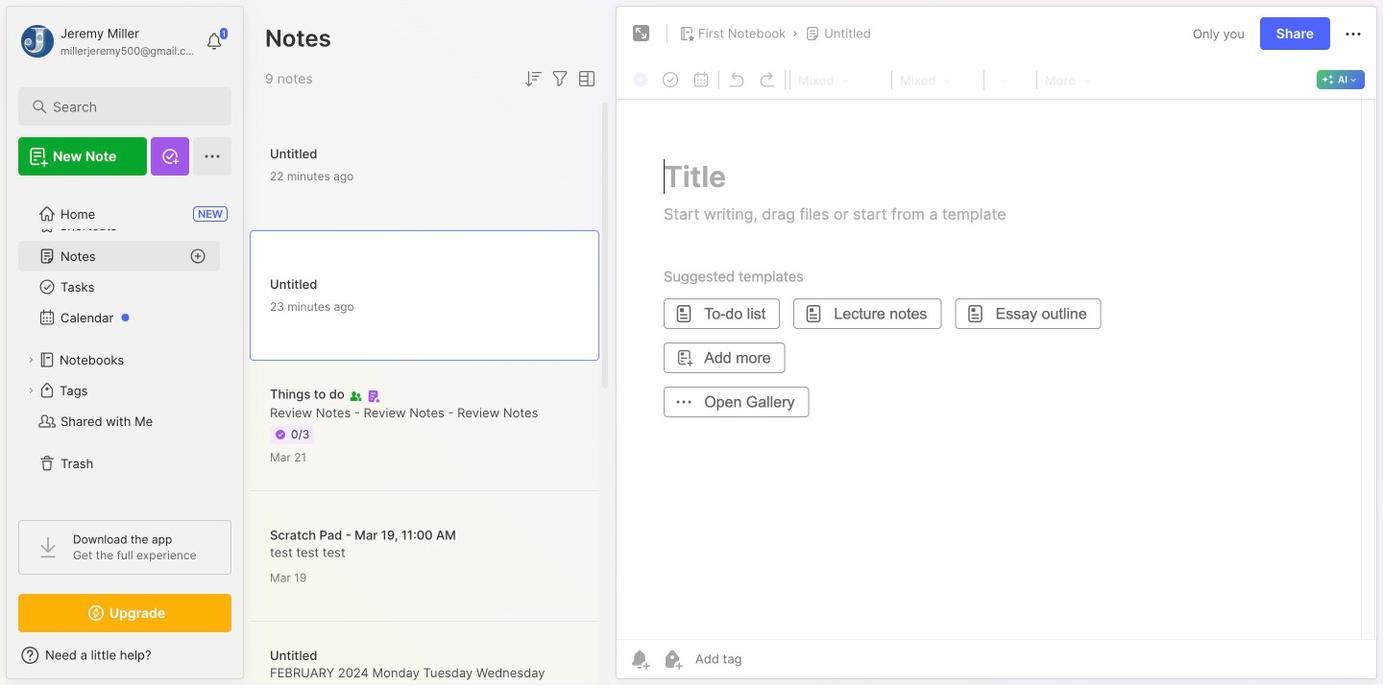 Task type: describe. For each thing, give the bounding box(es) containing it.
add tag image
[[661, 648, 684, 671]]

add filters image
[[548, 67, 571, 90]]

insert image
[[628, 67, 655, 92]]

Heading level field
[[792, 67, 889, 92]]

none search field inside main element
[[53, 95, 206, 118]]

more actions image
[[1342, 23, 1365, 46]]

More actions field
[[1342, 22, 1365, 46]]

add a reminder image
[[628, 648, 651, 671]]

tree inside main element
[[7, 187, 243, 503]]

expand notebooks image
[[25, 354, 36, 366]]

Note Editor text field
[[617, 99, 1376, 640]]



Task type: locate. For each thing, give the bounding box(es) containing it.
Font family field
[[894, 67, 982, 92]]

note window element
[[616, 6, 1377, 685]]

Sort options field
[[522, 67, 545, 90]]

Insert field
[[628, 67, 655, 92]]

expand note image
[[630, 22, 653, 45]]

click to collapse image
[[243, 650, 257, 673]]

View options field
[[571, 67, 598, 90]]

Add tag field
[[693, 651, 838, 668]]

None search field
[[53, 95, 206, 118]]

Font size field
[[986, 67, 1034, 92]]

expand tags image
[[25, 385, 36, 397]]

font size image
[[986, 67, 1034, 92]]

heading level image
[[792, 67, 889, 92]]

tree
[[7, 187, 243, 503]]

WHAT'S NEW field
[[7, 641, 243, 671]]

Search text field
[[53, 98, 206, 116]]

more image
[[1039, 67, 1097, 92]]

More field
[[1039, 67, 1097, 92]]

font family image
[[894, 67, 982, 92]]

Add filters field
[[548, 67, 571, 90]]

main element
[[0, 0, 250, 686]]

Account field
[[18, 22, 196, 61]]



Task type: vqa. For each thing, say whether or not it's contained in the screenshot.
First Notebook
no



